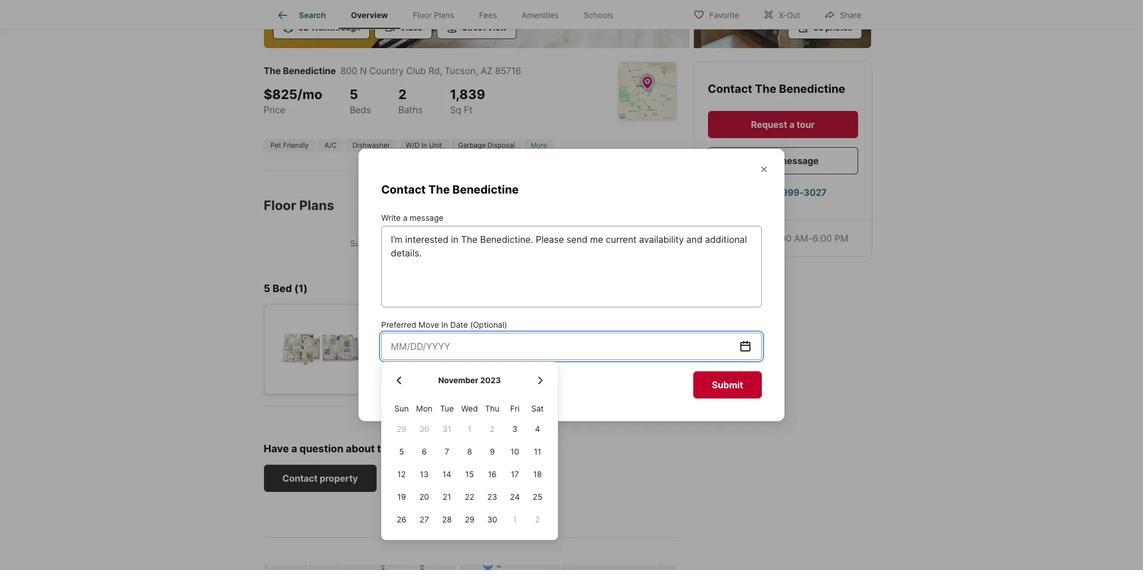 Task type: vqa. For each thing, say whether or not it's contained in the screenshot.


Task type: describe. For each thing, give the bounding box(es) containing it.
1 vertical spatial bed
[[273, 283, 292, 295]]

(optional)
[[470, 320, 507, 330]]

22
[[465, 493, 475, 502]]

sat nov 04 2023 cell
[[527, 418, 549, 441]]

sat nov 18 2023 cell
[[527, 464, 549, 486]]

a for request
[[790, 119, 795, 130]]

8
[[467, 447, 472, 457]]

5 inside 5 beds
[[350, 87, 358, 103]]

5x2 image
[[283, 323, 360, 376]]

submit
[[712, 380, 744, 391]]

tab list containing summary
[[264, 227, 676, 260]]

25
[[533, 493, 543, 502]]

wed nov 22 2023 cell
[[458, 486, 481, 509]]

the inside 'dialog'
[[429, 183, 450, 197]]

sun nov 12 2023 cell
[[390, 464, 413, 486]]

disposal
[[488, 141, 515, 149]]

27
[[420, 515, 429, 525]]

33 photos button
[[788, 16, 862, 39]]

0 horizontal spatial benedictine
[[283, 65, 336, 76]]

send a message button
[[708, 147, 858, 174]]

tue nov 28 2023 cell
[[436, 509, 458, 532]]

sun nov 19 2023 cell
[[390, 486, 413, 509]]

tue nov 21 2023 cell
[[436, 486, 458, 509]]

walkthrough
[[311, 22, 361, 32]]

message for send a message
[[779, 155, 819, 166]]

sun nov 05 2023 cell
[[390, 441, 413, 464]]

1 vertical spatial baths
[[422, 349, 444, 359]]

open today: 9:00 am-6:00 pm
[[718, 233, 849, 244]]

az
[[481, 65, 493, 76]]

33 photos
[[814, 22, 853, 32]]

thu
[[485, 404, 500, 414]]

call
[[432, 473, 449, 484]]

17
[[511, 470, 519, 480]]

x-out
[[779, 10, 801, 20]]

send a message
[[747, 155, 819, 166]]

summary tab
[[266, 230, 470, 258]]

write a message
[[381, 213, 444, 223]]

country
[[370, 65, 404, 76]]

(520) 999-3027 button
[[708, 179, 858, 206]]

0 horizontal spatial 5 bed (1)
[[264, 283, 308, 295]]

row containing 12
[[390, 464, 549, 486]]

2 vertical spatial bed
[[394, 349, 409, 359]]

0 vertical spatial the
[[264, 65, 281, 76]]

thu nov 09 2023 cell
[[481, 441, 504, 464]]

3d walkthrough
[[298, 22, 361, 32]]

fri nov 03 2023 cell
[[504, 418, 527, 441]]

1,839 sq ft
[[450, 87, 485, 116]]

I'm interested in The Benedictine. Please send me current availability and additional details. text field
[[391, 233, 753, 301]]

thu nov 16 2023 cell
[[481, 464, 504, 486]]

sat
[[532, 404, 544, 414]]

request
[[751, 119, 788, 130]]

row group inside contact the benedictine 'dialog'
[[390, 418, 549, 532]]

1 · from the left
[[411, 349, 413, 359]]

10
[[511, 447, 519, 457]]

(520) 999-3027 link
[[708, 179, 858, 206]]

wed nov 08 2023 cell
[[458, 441, 481, 464]]

20 units available
[[387, 372, 461, 384]]

garbage
[[458, 141, 486, 149]]

contact property button
[[264, 465, 377, 492]]

summary
[[350, 239, 386, 248]]

overview tab
[[339, 2, 401, 29]]

fees tab
[[467, 2, 510, 29]]

2023
[[480, 376, 501, 386]]

n
[[360, 65, 367, 76]]

available
[[424, 372, 461, 384]]

w/d
[[406, 141, 420, 149]]

map entry image
[[619, 62, 676, 119]]

sat dec 02 2023 cell
[[535, 515, 540, 525]]

$825/mo
[[387, 331, 433, 342]]

2 for 2 baths
[[399, 87, 407, 103]]

dishwasher
[[353, 141, 390, 149]]

street view button
[[437, 16, 517, 39]]

the benedictine 800 n country club rd , tucson , az 85716
[[264, 65, 521, 76]]

in inside 'dialog'
[[441, 320, 448, 330]]

call button
[[384, 465, 497, 492]]

submit button
[[694, 372, 762, 399]]

1 vertical spatial (1)
[[294, 283, 308, 295]]

14
[[443, 470, 452, 480]]

share button
[[815, 3, 871, 26]]

2 · from the left
[[446, 349, 448, 359]]

contact for contact property
[[283, 473, 318, 484]]

0 horizontal spatial floor plans
[[264, 198, 334, 213]]

5x2 $825/mo
[[387, 315, 433, 342]]

sqft.
[[473, 349, 491, 359]]

row containing 19
[[390, 486, 549, 509]]

$825
[[264, 87, 298, 103]]

message for write a message
[[410, 213, 444, 223]]

am-
[[795, 233, 813, 244]]

9
[[490, 447, 495, 457]]

21
[[443, 493, 451, 502]]

row containing 3
[[390, 418, 549, 441]]

x-out button
[[754, 3, 810, 26]]

19
[[397, 493, 406, 502]]

mon nov 06 2023 cell
[[413, 441, 436, 464]]

sq
[[450, 104, 462, 116]]

28
[[442, 515, 452, 525]]

schools tab
[[571, 2, 626, 29]]

unit
[[429, 141, 442, 149]]

tue
[[440, 404, 454, 414]]

rd
[[429, 65, 440, 76]]

contact for contact the benedictine
[[381, 183, 426, 197]]

thu nov 23 2023 cell
[[481, 486, 504, 509]]

units
[[400, 372, 421, 384]]

tue nov 14 2023 cell
[[436, 464, 458, 486]]

plans inside tab
[[434, 10, 454, 20]]

800
[[341, 65, 358, 76]]

favorite
[[710, 10, 740, 20]]

1
[[513, 515, 517, 525]]

fri nov 24 2023 cell
[[504, 486, 527, 509]]

write
[[381, 213, 401, 223]]

33
[[814, 22, 824, 32]]

sun nov 26 2023 cell
[[390, 509, 413, 532]]

contact the benedictine inside 'dialog'
[[381, 183, 519, 197]]

5x2
[[387, 315, 401, 325]]

6:00
[[813, 233, 832, 244]]

15
[[466, 470, 474, 480]]

1 1,839 from the top
[[450, 87, 485, 103]]

grid inside contact the benedictine 'dialog'
[[390, 371, 549, 532]]

sat nov 11 2023 cell
[[527, 441, 549, 464]]

thu nov 30 2023 cell
[[481, 509, 504, 532]]

fees
[[479, 10, 497, 20]]

0 horizontal spatial plans
[[299, 198, 334, 213]]



Task type: locate. For each thing, give the bounding box(es) containing it.
2 vertical spatial benedictine
[[453, 183, 519, 197]]

$825 /mo price
[[264, 87, 323, 116]]

out
[[787, 10, 801, 20]]

1 horizontal spatial floor plans
[[413, 10, 454, 20]]

2 horizontal spatial contact
[[708, 82, 753, 95]]

0 vertical spatial plans
[[434, 10, 454, 20]]

message inside button
[[779, 155, 819, 166]]

row containing sun
[[390, 404, 549, 418]]

2
[[399, 87, 407, 103], [415, 349, 420, 359], [535, 515, 540, 525]]

contact down the question
[[283, 473, 318, 484]]

0 vertical spatial 2
[[399, 87, 407, 103]]

mon nov 27 2023 cell
[[413, 509, 436, 532]]

2 image image from the left
[[694, 0, 871, 48]]

1 horizontal spatial contact the benedictine
[[708, 82, 846, 95]]

view
[[488, 22, 507, 32]]

5 inside tab
[[555, 239, 560, 248]]

(1) inside tab
[[579, 239, 589, 248]]

2 baths
[[399, 87, 423, 116]]

2 inside 2 baths
[[399, 87, 407, 103]]

a right have
[[291, 443, 297, 455]]

image image
[[264, 0, 689, 48], [694, 0, 871, 48]]

1 horizontal spatial contact
[[381, 183, 426, 197]]

1 vertical spatial contact the benedictine
[[381, 183, 519, 197]]

1 vertical spatial in
[[441, 320, 448, 330]]

request a tour
[[751, 119, 815, 130]]

tue nov 07 2023 cell
[[436, 441, 458, 464]]

7
[[445, 447, 449, 457]]

contact property
[[283, 473, 358, 484]]

1 horizontal spatial the
[[429, 183, 450, 197]]

a right send
[[772, 155, 777, 166]]

benedictine down the "garbage disposal"
[[453, 183, 519, 197]]

0 horizontal spatial 2
[[399, 87, 407, 103]]

baths up "20 units available"
[[422, 349, 444, 359]]

(520)
[[755, 187, 780, 198]]

1,839
[[450, 87, 485, 103], [450, 349, 471, 359]]

18
[[534, 470, 542, 480]]

1 horizontal spatial in
[[441, 320, 448, 330]]

1 vertical spatial message
[[410, 213, 444, 223]]

contact the benedictine up request a tour button
[[708, 82, 846, 95]]

in
[[422, 141, 427, 149], [441, 320, 448, 330]]

1,839 left sqft.
[[450, 349, 471, 359]]

2 down sat nov 25 2023 cell
[[535, 515, 540, 525]]

tab list containing search
[[264, 0, 635, 29]]

0 horizontal spatial message
[[410, 213, 444, 223]]

24
[[510, 493, 520, 502]]

contact inside button
[[283, 473, 318, 484]]

0 horizontal spatial floor
[[264, 198, 296, 213]]

2 , from the left
[[476, 65, 478, 76]]

1 horizontal spatial 20
[[420, 493, 429, 502]]

pm
[[835, 233, 849, 244]]

fri nov 10 2023 cell
[[504, 441, 527, 464]]

0 vertical spatial (1)
[[579, 239, 589, 248]]

2 horizontal spatial bed
[[562, 239, 577, 248]]

floor inside 'floor plans' tab
[[413, 10, 432, 20]]

contact up write a message
[[381, 183, 426, 197]]

benedictine
[[283, 65, 336, 76], [779, 82, 846, 95], [453, 183, 519, 197]]

0 horizontal spatial bed
[[273, 283, 292, 295]]

1 tab list from the top
[[264, 0, 635, 29]]

mon nov 20 2023 cell
[[413, 486, 436, 509]]

a inside button
[[790, 119, 795, 130]]

1 horizontal spatial bed
[[394, 349, 409, 359]]

1 vertical spatial floor
[[264, 198, 296, 213]]

the up $825
[[264, 65, 281, 76]]

message inside contact the benedictine 'dialog'
[[410, 213, 444, 223]]

sat nov 25 2023 cell
[[527, 486, 549, 509]]

· up available
[[446, 349, 448, 359]]

0 vertical spatial in
[[422, 141, 427, 149]]

mon
[[416, 404, 433, 414]]

the
[[264, 65, 281, 76], [755, 82, 777, 95], [429, 183, 450, 197]]

in left unit
[[422, 141, 427, 149]]

2 vertical spatial the
[[429, 183, 450, 197]]

map region
[[255, 556, 691, 571]]

preferred
[[381, 320, 417, 330]]

5 bed (1) inside tab
[[555, 239, 589, 248]]

about
[[346, 443, 375, 455]]

5 bed (1) tab
[[470, 230, 674, 258]]

6
[[422, 447, 427, 457]]

16
[[488, 470, 497, 480]]

1 , from the left
[[440, 65, 443, 76]]

a right write
[[403, 213, 408, 223]]

2 horizontal spatial the
[[755, 82, 777, 95]]

1 horizontal spatial 2
[[415, 349, 420, 359]]

1 horizontal spatial benedictine
[[453, 183, 519, 197]]

85716
[[495, 65, 521, 76]]

1 vertical spatial plans
[[299, 198, 334, 213]]

2 horizontal spatial benedictine
[[779, 82, 846, 95]]

2 down $825/mo
[[415, 349, 420, 359]]

1 vertical spatial floor plans
[[264, 198, 334, 213]]

1 vertical spatial 20
[[420, 493, 429, 502]]

2 row from the top
[[390, 418, 549, 441]]

search
[[299, 10, 326, 20]]

·
[[411, 349, 413, 359], [446, 349, 448, 359]]

0 horizontal spatial in
[[422, 141, 427, 149]]

favorite button
[[684, 3, 749, 26]]

fri dec 01 2023 cell
[[513, 515, 517, 525]]

9:00
[[773, 233, 792, 244]]

2 horizontal spatial 2
[[535, 515, 540, 525]]

garbage disposal
[[458, 141, 515, 149]]

1 vertical spatial the
[[755, 82, 777, 95]]

benedictine inside 'dialog'
[[453, 183, 519, 197]]

2 tab list from the top
[[264, 227, 676, 260]]

message up the 999-
[[779, 155, 819, 166]]

1 horizontal spatial ,
[[476, 65, 478, 76]]

bed inside tab
[[562, 239, 577, 248]]

0 vertical spatial floor
[[413, 10, 432, 20]]

0 vertical spatial 20
[[387, 372, 398, 384]]

fri nov 17 2023 cell
[[504, 464, 527, 486]]

today:
[[743, 233, 770, 244]]

, left tucson
[[440, 65, 443, 76]]

row
[[390, 404, 549, 418], [390, 418, 549, 441], [390, 441, 549, 464], [390, 464, 549, 486], [390, 486, 549, 509], [390, 509, 549, 532]]

20 for 20
[[420, 493, 429, 502]]

, left "az"
[[476, 65, 478, 76]]

a/c
[[325, 141, 337, 149]]

bed
[[562, 239, 577, 248], [273, 283, 292, 295], [394, 349, 409, 359]]

999-
[[782, 187, 804, 198]]

12
[[398, 470, 406, 480]]

a inside 'dialog'
[[403, 213, 408, 223]]

1,839 up "ft"
[[450, 87, 485, 103]]

property
[[320, 473, 358, 484]]

floor plans tab
[[401, 2, 467, 29]]

row group
[[390, 418, 549, 532]]

1 horizontal spatial plans
[[434, 10, 454, 20]]

0 horizontal spatial ,
[[440, 65, 443, 76]]

Preferred Move In Date (Optional) text field
[[391, 340, 739, 354]]

contact up request
[[708, 82, 753, 95]]

grid containing november 2023
[[390, 371, 549, 532]]

grid
[[390, 371, 549, 532]]

send
[[747, 155, 770, 166]]

0 vertical spatial 5 bed (1)
[[555, 239, 589, 248]]

move
[[419, 320, 439, 330]]

the up write a message
[[429, 183, 450, 197]]

1 vertical spatial 2
[[415, 349, 420, 359]]

a for have
[[291, 443, 297, 455]]

0 vertical spatial benedictine
[[283, 65, 336, 76]]

1 vertical spatial 5 bed (1)
[[264, 283, 308, 295]]

0 horizontal spatial ·
[[411, 349, 413, 359]]

0 horizontal spatial contact
[[283, 473, 318, 484]]

plans
[[434, 10, 454, 20], [299, 198, 334, 213]]

5 bed · 2 baths · 1,839 sqft.
[[387, 349, 491, 359]]

5 beds
[[350, 87, 371, 116]]

0 vertical spatial 1,839
[[450, 87, 485, 103]]

row containing 5
[[390, 441, 549, 464]]

contact the benedictine up write a message
[[381, 183, 519, 197]]

1 vertical spatial contact
[[381, 183, 426, 197]]

6 row from the top
[[390, 509, 549, 532]]

1 horizontal spatial floor
[[413, 10, 432, 20]]

date
[[450, 320, 468, 330]]

20 inside cell
[[420, 493, 429, 502]]

question
[[300, 443, 344, 455]]

floor plans inside tab
[[413, 10, 454, 20]]

0 vertical spatial message
[[779, 155, 819, 166]]

2 inside "row group"
[[535, 515, 540, 525]]

2 for 2
[[535, 515, 540, 525]]

tour
[[797, 119, 815, 130]]

11
[[534, 447, 542, 457]]

0 vertical spatial contact the benedictine
[[708, 82, 846, 95]]

0 horizontal spatial 20
[[387, 372, 398, 384]]

row containing 26
[[390, 509, 549, 532]]

floor
[[396, 443, 420, 455]]

1 horizontal spatial image image
[[694, 0, 871, 48]]

· down $825/mo
[[411, 349, 413, 359]]

amenities tab
[[510, 2, 571, 29]]

4
[[535, 425, 540, 434]]

message right write
[[410, 213, 444, 223]]

0 vertical spatial baths
[[399, 104, 423, 116]]

2 vertical spatial contact
[[283, 473, 318, 484]]

3 row from the top
[[390, 441, 549, 464]]

the
[[377, 443, 394, 455]]

sun
[[395, 404, 409, 414]]

1 row from the top
[[390, 404, 549, 418]]

plans?
[[422, 443, 455, 455]]

friendly
[[283, 141, 309, 149]]

5
[[350, 87, 358, 103], [555, 239, 560, 248], [264, 283, 270, 295], [387, 349, 392, 359], [399, 447, 404, 457]]

wed nov 15 2023 cell
[[458, 464, 481, 486]]

street view
[[462, 22, 507, 32]]

3d walkthrough button
[[273, 16, 370, 39]]

2 vertical spatial 2
[[535, 515, 540, 525]]

baths
[[399, 104, 423, 116], [422, 349, 444, 359]]

1 horizontal spatial ·
[[446, 349, 448, 359]]

29
[[465, 515, 475, 525]]

/mo
[[298, 87, 323, 103]]

20 down mon nov 13 2023 "cell"
[[420, 493, 429, 502]]

tucson
[[445, 65, 476, 76]]

1 vertical spatial benedictine
[[779, 82, 846, 95]]

request a tour button
[[708, 111, 858, 138]]

1 horizontal spatial (1)
[[579, 239, 589, 248]]

(1)
[[579, 239, 589, 248], [294, 283, 308, 295]]

w/d in unit
[[406, 141, 442, 149]]

november
[[439, 376, 479, 386]]

1 horizontal spatial message
[[779, 155, 819, 166]]

november 2023
[[439, 376, 501, 386]]

row group containing 3
[[390, 418, 549, 532]]

a for send
[[772, 155, 777, 166]]

tab list
[[264, 0, 635, 29], [264, 227, 676, 260]]

benedictine up "/mo" at the top
[[283, 65, 336, 76]]

5 row from the top
[[390, 486, 549, 509]]

5 inside cell
[[399, 447, 404, 457]]

benedictine up tour
[[779, 82, 846, 95]]

contact the benedictine dialog
[[359, 149, 785, 541]]

pet
[[271, 141, 281, 149]]

in left "date" on the left of page
[[441, 320, 448, 330]]

0 vertical spatial contact
[[708, 82, 753, 95]]

overview
[[351, 10, 388, 20]]

floor plans
[[413, 10, 454, 20], [264, 198, 334, 213]]

share
[[840, 10, 862, 20]]

0 vertical spatial floor plans
[[413, 10, 454, 20]]

the up request
[[755, 82, 777, 95]]

wed nov 29 2023 cell
[[458, 509, 481, 532]]

0 horizontal spatial image image
[[264, 0, 689, 48]]

0 horizontal spatial contact the benedictine
[[381, 183, 519, 197]]

open
[[718, 233, 741, 244]]

2 1,839 from the top
[[450, 349, 471, 359]]

20 left units at bottom
[[387, 372, 398, 384]]

0 horizontal spatial (1)
[[294, 283, 308, 295]]

1 vertical spatial 1,839
[[450, 349, 471, 359]]

4 row from the top
[[390, 464, 549, 486]]

1 image image from the left
[[264, 0, 689, 48]]

mon nov 13 2023 cell
[[413, 464, 436, 486]]

0 vertical spatial tab list
[[264, 0, 635, 29]]

street
[[462, 22, 486, 32]]

contact the benedictine
[[708, 82, 846, 95], [381, 183, 519, 197]]

,
[[440, 65, 443, 76], [476, 65, 478, 76]]

baths up w/d
[[399, 104, 423, 116]]

20
[[387, 372, 398, 384], [420, 493, 429, 502]]

23
[[488, 493, 497, 502]]

2 down the benedictine 800 n country club rd , tucson , az 85716
[[399, 87, 407, 103]]

a left tour
[[790, 119, 795, 130]]

30
[[487, 515, 498, 525]]

0 horizontal spatial the
[[264, 65, 281, 76]]

photos
[[826, 22, 853, 32]]

20 for 20 units available
[[387, 372, 398, 384]]

a inside button
[[772, 155, 777, 166]]

1 horizontal spatial 5 bed (1)
[[555, 239, 589, 248]]

a for write
[[403, 213, 408, 223]]

contact inside 'dialog'
[[381, 183, 426, 197]]

0 vertical spatial bed
[[562, 239, 577, 248]]

1 vertical spatial tab list
[[264, 227, 676, 260]]



